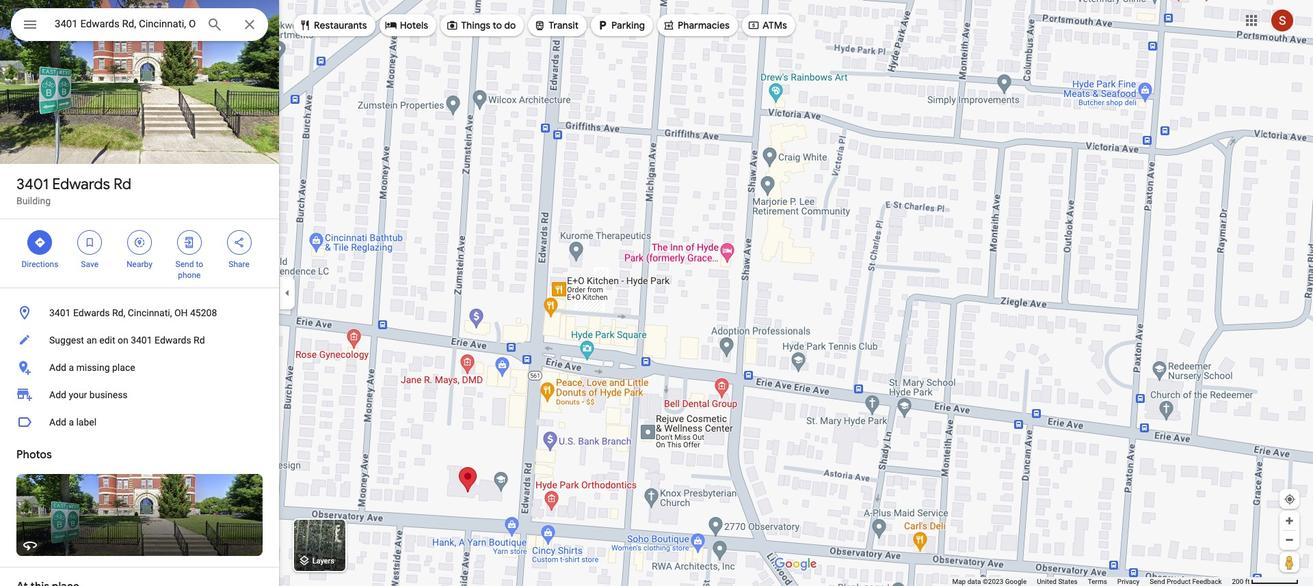 Task type: locate. For each thing, give the bounding box(es) containing it.
privacy button
[[1117, 578, 1139, 587]]

add inside button
[[49, 362, 66, 373]]


[[183, 235, 195, 250]]

privacy
[[1117, 579, 1139, 586]]

add for add a label
[[49, 417, 66, 428]]

add a missing place button
[[0, 354, 279, 382]]


[[747, 18, 760, 33]]

things
[[461, 19, 490, 31]]

1 vertical spatial send
[[1150, 579, 1165, 586]]

3401 inside button
[[131, 335, 152, 346]]

add a label button
[[0, 409, 279, 436]]

1 horizontal spatial to
[[493, 19, 502, 31]]

a
[[69, 362, 74, 373], [69, 417, 74, 428]]

2 a from the top
[[69, 417, 74, 428]]


[[596, 18, 609, 33]]

add down suggest
[[49, 362, 66, 373]]

3401 inside the 3401 edwards rd building
[[16, 175, 49, 194]]

a inside button
[[69, 417, 74, 428]]

a left "label"
[[69, 417, 74, 428]]

send inside send product feedback button
[[1150, 579, 1165, 586]]

terms
[[1088, 579, 1107, 586]]

1 horizontal spatial rd
[[194, 335, 205, 346]]

nearby
[[127, 260, 152, 269]]

2 add from the top
[[49, 390, 66, 401]]

3401 right on on the left of the page
[[131, 335, 152, 346]]

1 vertical spatial 3401
[[49, 308, 71, 319]]

None field
[[55, 16, 196, 32]]

send inside 'send to phone'
[[175, 260, 194, 269]]

3401
[[16, 175, 49, 194], [49, 308, 71, 319], [131, 335, 152, 346]]

oh
[[174, 308, 188, 319]]

add a missing place
[[49, 362, 135, 373]]

edwards inside button
[[155, 335, 191, 346]]

phone
[[178, 271, 201, 280]]

to up the phone on the top of the page
[[196, 260, 203, 269]]

rd inside the 3401 edwards rd building
[[113, 175, 131, 194]]

zoom in image
[[1284, 516, 1295, 527]]

google
[[1005, 579, 1027, 586]]

google maps element
[[0, 0, 1313, 587]]

photos
[[16, 449, 52, 462]]

actions for 3401 edwards rd region
[[0, 220, 279, 288]]

1 vertical spatial a
[[69, 417, 74, 428]]

terms button
[[1088, 578, 1107, 587]]

a inside button
[[69, 362, 74, 373]]

1 a from the top
[[69, 362, 74, 373]]

2 vertical spatial add
[[49, 417, 66, 428]]

1 vertical spatial rd
[[194, 335, 205, 346]]

footer
[[952, 578, 1232, 587]]

3 add from the top
[[49, 417, 66, 428]]

 restaurants
[[299, 18, 367, 33]]

edwards inside the 3401 edwards rd building
[[52, 175, 110, 194]]

show street view coverage image
[[1280, 553, 1299, 573]]

1 vertical spatial edwards
[[73, 308, 110, 319]]

an
[[86, 335, 97, 346]]

add left "label"
[[49, 417, 66, 428]]

0 vertical spatial 3401
[[16, 175, 49, 194]]

2 horizontal spatial 3401
[[131, 335, 152, 346]]


[[663, 18, 675, 33]]

a left missing
[[69, 362, 74, 373]]

add left your
[[49, 390, 66, 401]]

 button
[[11, 8, 49, 44]]

1 horizontal spatial 3401
[[49, 308, 71, 319]]

45208
[[190, 308, 217, 319]]

3401 inside button
[[49, 308, 71, 319]]

0 vertical spatial edwards
[[52, 175, 110, 194]]

none field inside 3401 edwards rd, cincinnati, oh 45208 field
[[55, 16, 196, 32]]

0 vertical spatial rd
[[113, 175, 131, 194]]

map
[[952, 579, 966, 586]]

suggest an edit on 3401 edwards rd
[[49, 335, 205, 346]]

3401 edwards rd, cincinnati, oh 45208 button
[[0, 300, 279, 327]]

product
[[1167, 579, 1191, 586]]

0 horizontal spatial to
[[196, 260, 203, 269]]

footer inside google maps element
[[952, 578, 1232, 587]]

edwards down "oh"
[[155, 335, 191, 346]]

0 vertical spatial a
[[69, 362, 74, 373]]

0 horizontal spatial send
[[175, 260, 194, 269]]

0 vertical spatial to
[[493, 19, 502, 31]]

share
[[229, 260, 250, 269]]

edit
[[99, 335, 115, 346]]

to left do
[[493, 19, 502, 31]]

1 add from the top
[[49, 362, 66, 373]]

edwards
[[52, 175, 110, 194], [73, 308, 110, 319], [155, 335, 191, 346]]

 things to do
[[446, 18, 516, 33]]

0 vertical spatial add
[[49, 362, 66, 373]]

 pharmacies
[[663, 18, 730, 33]]

1 vertical spatial add
[[49, 390, 66, 401]]

to
[[493, 19, 502, 31], [196, 260, 203, 269]]

united states
[[1037, 579, 1078, 586]]

transit
[[549, 19, 579, 31]]

3401 up building
[[16, 175, 49, 194]]

send up the phone on the top of the page
[[175, 260, 194, 269]]

states
[[1058, 579, 1078, 586]]

edwards up the  in the top of the page
[[52, 175, 110, 194]]

1 vertical spatial to
[[196, 260, 203, 269]]

3401 edwards rd main content
[[0, 0, 279, 587]]

1 horizontal spatial send
[[1150, 579, 1165, 586]]

3401 up suggest
[[49, 308, 71, 319]]

ft
[[1245, 579, 1250, 586]]

edwards inside button
[[73, 308, 110, 319]]

send left product
[[1150, 579, 1165, 586]]

add
[[49, 362, 66, 373], [49, 390, 66, 401], [49, 417, 66, 428]]

rd inside button
[[194, 335, 205, 346]]


[[22, 15, 38, 34]]

add your business
[[49, 390, 128, 401]]

0 horizontal spatial 3401
[[16, 175, 49, 194]]

suggest an edit on 3401 edwards rd button
[[0, 327, 279, 354]]

0 horizontal spatial rd
[[113, 175, 131, 194]]

edwards left rd,
[[73, 308, 110, 319]]

send
[[175, 260, 194, 269], [1150, 579, 1165, 586]]

add inside button
[[49, 417, 66, 428]]

footer containing map data ©2023 google
[[952, 578, 1232, 587]]

0 vertical spatial send
[[175, 260, 194, 269]]


[[385, 18, 397, 33]]

rd
[[113, 175, 131, 194], [194, 335, 205, 346]]

 transit
[[534, 18, 579, 33]]

2 vertical spatial 3401
[[131, 335, 152, 346]]

 hotels
[[385, 18, 428, 33]]

2 vertical spatial edwards
[[155, 335, 191, 346]]

suggest
[[49, 335, 84, 346]]



Task type: vqa. For each thing, say whether or not it's contained in the screenshot.
top the Send
yes



Task type: describe. For each thing, give the bounding box(es) containing it.
3401 edwards rd building
[[16, 175, 131, 207]]

missing
[[76, 362, 110, 373]]

200
[[1232, 579, 1244, 586]]

collapse side panel image
[[280, 286, 295, 301]]

united
[[1037, 579, 1057, 586]]

building
[[16, 196, 51, 207]]

cincinnati,
[[128, 308, 172, 319]]

send for send product feedback
[[1150, 579, 1165, 586]]

3401 edwards rd, cincinnati, oh 45208
[[49, 308, 217, 319]]

 parking
[[596, 18, 645, 33]]


[[34, 235, 46, 250]]

place
[[112, 362, 135, 373]]

map data ©2023 google
[[952, 579, 1027, 586]]

 atms
[[747, 18, 787, 33]]

restaurants
[[314, 19, 367, 31]]

on
[[118, 335, 128, 346]]

3401 for rd
[[16, 175, 49, 194]]

send product feedback button
[[1150, 578, 1222, 587]]

pharmacies
[[678, 19, 730, 31]]

united states button
[[1037, 578, 1078, 587]]

layers
[[312, 558, 334, 566]]

your
[[69, 390, 87, 401]]

rd,
[[112, 308, 125, 319]]


[[84, 235, 96, 250]]

to inside 'send to phone'
[[196, 260, 203, 269]]

a for missing
[[69, 362, 74, 373]]

google account: sheryl atherton  
(sheryl.atherton@adept.ai) image
[[1271, 9, 1293, 31]]

edwards for rd
[[52, 175, 110, 194]]


[[133, 235, 146, 250]]


[[446, 18, 458, 33]]

add a label
[[49, 417, 97, 428]]

feedback
[[1192, 579, 1222, 586]]

send for send to phone
[[175, 260, 194, 269]]

business
[[89, 390, 128, 401]]

parking
[[611, 19, 645, 31]]

label
[[76, 417, 97, 428]]

edwards for rd,
[[73, 308, 110, 319]]

do
[[504, 19, 516, 31]]


[[299, 18, 311, 33]]

atms
[[762, 19, 787, 31]]

200 ft
[[1232, 579, 1250, 586]]

3401 Edwards Rd, Cincinnati, OH 45208 field
[[11, 8, 268, 41]]

directions
[[22, 260, 58, 269]]

hotels
[[400, 19, 428, 31]]

data
[[967, 579, 981, 586]]

 search field
[[11, 8, 268, 44]]

show your location image
[[1284, 494, 1296, 506]]

©2023
[[983, 579, 1003, 586]]

to inside  things to do
[[493, 19, 502, 31]]

save
[[81, 260, 98, 269]]


[[233, 235, 245, 250]]

add for add your business
[[49, 390, 66, 401]]

send product feedback
[[1150, 579, 1222, 586]]

zoom out image
[[1284, 535, 1295, 546]]

send to phone
[[175, 260, 203, 280]]


[[534, 18, 546, 33]]

add for add a missing place
[[49, 362, 66, 373]]

200 ft button
[[1232, 579, 1299, 586]]

add your business link
[[0, 382, 279, 409]]

3401 for rd,
[[49, 308, 71, 319]]

a for label
[[69, 417, 74, 428]]



